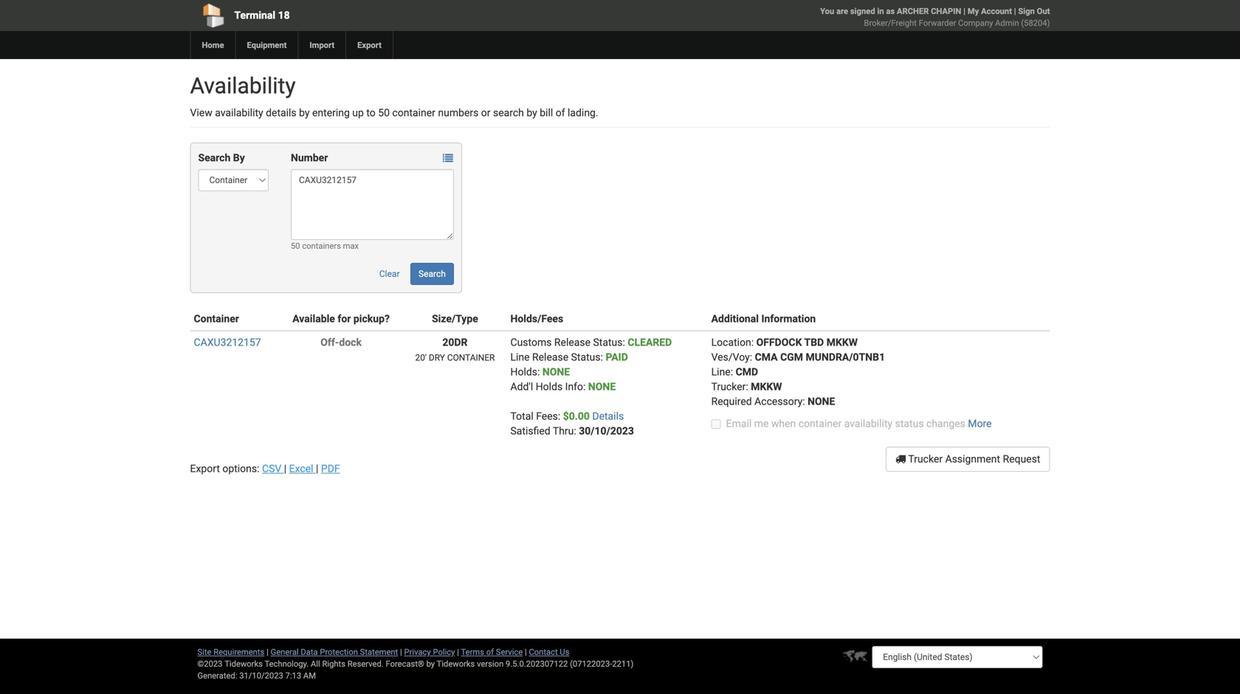 Task type: vqa. For each thing, say whether or not it's contained in the screenshot.
(07122023-
yes



Task type: locate. For each thing, give the bounding box(es) containing it.
of up version
[[487, 647, 494, 657]]

| left sign
[[1015, 6, 1017, 16]]

of right bill
[[556, 107, 565, 119]]

mkkw up the mundra/0tnb1
[[827, 336, 858, 349]]

tideworks
[[437, 659, 475, 669]]

31/10/2023
[[239, 671, 283, 681]]

fees:
[[536, 410, 561, 422]]

1 vertical spatial of
[[487, 647, 494, 657]]

line
[[511, 351, 530, 363]]

off-dock
[[321, 336, 362, 349]]

20'
[[415, 353, 427, 363]]

am
[[303, 671, 316, 681]]

none right info:
[[589, 381, 616, 393]]

0 horizontal spatial by
[[299, 107, 310, 119]]

1 horizontal spatial availability
[[845, 418, 893, 430]]

0 horizontal spatial 50
[[291, 241, 300, 251]]

(58204)
[[1022, 18, 1051, 28]]

generated:
[[198, 671, 237, 681]]

ves/voy:
[[712, 351, 753, 363]]

email
[[726, 418, 752, 430]]

import
[[310, 40, 335, 50]]

protection
[[320, 647, 358, 657]]

statement
[[360, 647, 398, 657]]

home link
[[190, 31, 235, 59]]

search right clear button
[[419, 269, 446, 279]]

50
[[378, 107, 390, 119], [291, 241, 300, 251]]

0 vertical spatial release
[[555, 336, 591, 349]]

0 horizontal spatial export
[[190, 463, 220, 475]]

location : offdock tbd mkkw ves/voy: cma cgm mundra/0tnb1 line: cmd trucker: mkkw required accessory : none
[[712, 336, 886, 408]]

availability left the status
[[845, 418, 893, 430]]

accessory
[[755, 395, 803, 408]]

1 vertical spatial status
[[571, 351, 601, 363]]

excel link
[[289, 463, 316, 475]]

0 horizontal spatial search
[[198, 152, 231, 164]]

1 horizontal spatial export
[[358, 40, 382, 50]]

1 vertical spatial mkkw
[[751, 381, 782, 393]]

required
[[712, 395, 752, 408]]

truck image
[[896, 454, 906, 464]]

status up paid
[[593, 336, 623, 349]]

are
[[837, 6, 849, 16]]

0 vertical spatial 50
[[378, 107, 390, 119]]

assignment
[[946, 453, 1001, 465]]

0 horizontal spatial none
[[543, 366, 570, 378]]

by right details
[[299, 107, 310, 119]]

availability
[[215, 107, 263, 119], [845, 418, 893, 430]]

additional information
[[712, 313, 816, 325]]

1 vertical spatial availability
[[845, 418, 893, 430]]

home
[[202, 40, 224, 50]]

by down privacy policy link
[[427, 659, 435, 669]]

1 horizontal spatial search
[[419, 269, 446, 279]]

2 horizontal spatial none
[[808, 395, 836, 408]]

1 horizontal spatial 50
[[378, 107, 390, 119]]

cleared
[[628, 336, 672, 349]]

forwarder
[[919, 18, 957, 28]]

details
[[266, 107, 297, 119]]

company
[[959, 18, 994, 28]]

20dr 20' dry container
[[415, 336, 495, 363]]

details link
[[593, 410, 624, 422]]

0 vertical spatial search
[[198, 152, 231, 164]]

thru:
[[553, 425, 577, 437]]

release down customs
[[532, 351, 569, 363]]

by
[[233, 152, 245, 164]]

holds/fees
[[511, 313, 564, 325]]

all
[[311, 659, 320, 669]]

cgm
[[781, 351, 804, 363]]

requirements
[[214, 647, 265, 657]]

| left pdf
[[316, 463, 319, 475]]

export down terminal 18 link
[[358, 40, 382, 50]]

1 horizontal spatial by
[[427, 659, 435, 669]]

holds
[[536, 381, 563, 393]]

| up tideworks
[[457, 647, 459, 657]]

trucker:
[[712, 381, 749, 393]]

excel
[[289, 463, 314, 475]]

show list image
[[443, 153, 453, 164]]

terms of service link
[[461, 647, 523, 657]]

export link
[[346, 31, 393, 59]]

50 left containers
[[291, 241, 300, 251]]

| left general
[[267, 647, 269, 657]]

None checkbox
[[712, 419, 721, 429]]

0 vertical spatial export
[[358, 40, 382, 50]]

containers
[[302, 241, 341, 251]]

reserved.
[[348, 659, 384, 669]]

by inside site requirements | general data protection statement | privacy policy | terms of service | contact us ©2023 tideworks technology. all rights reserved. forecast® by tideworks version 9.5.0.202307122 (07122023-2211) generated: 31/10/2023 7:13 am
[[427, 659, 435, 669]]

1 vertical spatial none
[[589, 381, 616, 393]]

release right customs
[[555, 336, 591, 349]]

privacy policy link
[[404, 647, 455, 657]]

0 horizontal spatial container
[[392, 107, 436, 119]]

more
[[968, 418, 992, 430]]

version
[[477, 659, 504, 669]]

holds:
[[511, 366, 540, 378]]

service
[[496, 647, 523, 657]]

0 vertical spatial availability
[[215, 107, 263, 119]]

none right accessory
[[808, 395, 836, 408]]

0 vertical spatial mkkw
[[827, 336, 858, 349]]

by left bill
[[527, 107, 537, 119]]

pickup?
[[354, 313, 390, 325]]

1 horizontal spatial mkkw
[[827, 336, 858, 349]]

1 vertical spatial search
[[419, 269, 446, 279]]

0 horizontal spatial mkkw
[[751, 381, 782, 393]]

search left the by
[[198, 152, 231, 164]]

search for search by
[[198, 152, 231, 164]]

0 horizontal spatial availability
[[215, 107, 263, 119]]

technology.
[[265, 659, 309, 669]]

status left paid
[[571, 351, 601, 363]]

1 vertical spatial export
[[190, 463, 220, 475]]

archer
[[897, 6, 929, 16]]

equipment link
[[235, 31, 298, 59]]

off-
[[321, 336, 339, 349]]

container right to
[[392, 107, 436, 119]]

1 horizontal spatial of
[[556, 107, 565, 119]]

release
[[555, 336, 591, 349], [532, 351, 569, 363]]

container
[[447, 353, 495, 363]]

container right when
[[799, 418, 842, 430]]

clear
[[379, 269, 400, 279]]

mkkw up accessory
[[751, 381, 782, 393]]

by
[[299, 107, 310, 119], [527, 107, 537, 119], [427, 659, 435, 669]]

of
[[556, 107, 565, 119], [487, 647, 494, 657]]

2 horizontal spatial by
[[527, 107, 537, 119]]

general
[[271, 647, 299, 657]]

2211)
[[612, 659, 634, 669]]

2 vertical spatial none
[[808, 395, 836, 408]]

additional
[[712, 313, 759, 325]]

1 horizontal spatial container
[[799, 418, 842, 430]]

0 vertical spatial container
[[392, 107, 436, 119]]

admin
[[996, 18, 1020, 28]]

search inside "button"
[[419, 269, 446, 279]]

0 vertical spatial none
[[543, 366, 570, 378]]

0 vertical spatial status
[[593, 336, 623, 349]]

availability down availability
[[215, 107, 263, 119]]

50 right to
[[378, 107, 390, 119]]

sign out link
[[1019, 6, 1051, 16]]

0 horizontal spatial of
[[487, 647, 494, 657]]

terminal
[[234, 9, 276, 21]]

none up holds
[[543, 366, 570, 378]]

you
[[821, 6, 835, 16]]

export left "options:"
[[190, 463, 220, 475]]

customs
[[511, 336, 552, 349]]

Number text field
[[291, 169, 454, 240]]

caxu3212157
[[194, 336, 261, 349]]

me
[[755, 418, 769, 430]]

site requirements link
[[198, 647, 265, 657]]

add'l
[[511, 381, 533, 393]]

info:
[[565, 381, 586, 393]]

| up forecast®
[[400, 647, 402, 657]]

email me when container availability status changes more
[[726, 418, 992, 430]]

information
[[762, 313, 816, 325]]

total
[[511, 410, 534, 422]]



Task type: describe. For each thing, give the bounding box(es) containing it.
available for pickup?
[[293, 313, 390, 325]]

max
[[343, 241, 359, 251]]

paid
[[606, 351, 628, 363]]

search button
[[411, 263, 454, 285]]

search by
[[198, 152, 245, 164]]

changes
[[927, 418, 966, 430]]

data
[[301, 647, 318, 657]]

: up ves/voy:
[[752, 336, 754, 349]]

lading.
[[568, 107, 599, 119]]

size/type
[[432, 313, 478, 325]]

in
[[878, 6, 885, 16]]

terms
[[461, 647, 484, 657]]

container
[[194, 313, 239, 325]]

broker/freight
[[864, 18, 917, 28]]

signed
[[851, 6, 876, 16]]

tbd
[[805, 336, 824, 349]]

customs release status : cleared line release status : paid holds: none add'l holds info: none
[[511, 336, 672, 393]]

: down cgm
[[803, 395, 805, 408]]

1 horizontal spatial none
[[589, 381, 616, 393]]

30/10/2023
[[579, 425, 634, 437]]

number
[[291, 152, 328, 164]]

account
[[982, 6, 1013, 16]]

equipment
[[247, 40, 287, 50]]

1 vertical spatial container
[[799, 418, 842, 430]]

details
[[593, 410, 624, 422]]

| up 9.5.0.202307122
[[525, 647, 527, 657]]

site
[[198, 647, 212, 657]]

import link
[[298, 31, 346, 59]]

| right csv
[[284, 463, 287, 475]]

terminal 18
[[234, 9, 290, 21]]

chapin
[[931, 6, 962, 16]]

trucker assignment request button
[[886, 447, 1051, 472]]

contact
[[529, 647, 558, 657]]

pdf link
[[321, 463, 340, 475]]

©2023 tideworks
[[198, 659, 263, 669]]

0 vertical spatial of
[[556, 107, 565, 119]]

you are signed in as archer chapin | my account | sign out broker/freight forwarder company admin (58204)
[[821, 6, 1051, 28]]

search
[[493, 107, 524, 119]]

export for export
[[358, 40, 382, 50]]

export for export options: csv | excel | pdf
[[190, 463, 220, 475]]

forecast®
[[386, 659, 425, 669]]

location
[[712, 336, 752, 349]]

total fees: $0.00 details satisfied thru: 30/10/2023
[[511, 410, 634, 437]]

search for search
[[419, 269, 446, 279]]

caxu3212157 link
[[194, 336, 261, 349]]

csv link
[[262, 463, 284, 475]]

1 vertical spatial release
[[532, 351, 569, 363]]

50 containers max
[[291, 241, 359, 251]]

(07122023-
[[570, 659, 612, 669]]

7:13
[[285, 671, 301, 681]]

availability
[[190, 73, 296, 99]]

: up paid
[[623, 336, 625, 349]]

terminal 18 link
[[190, 0, 536, 31]]

export options: csv | excel | pdf
[[190, 463, 340, 475]]

my
[[968, 6, 980, 16]]

of inside site requirements | general data protection statement | privacy policy | terms of service | contact us ©2023 tideworks technology. all rights reserved. forecast® by tideworks version 9.5.0.202307122 (07122023-2211) generated: 31/10/2023 7:13 am
[[487, 647, 494, 657]]

mundra/0tnb1
[[806, 351, 886, 363]]

trucker assignment request
[[906, 453, 1041, 465]]

| left my
[[964, 6, 966, 16]]

more link
[[968, 418, 992, 430]]

pdf
[[321, 463, 340, 475]]

18
[[278, 9, 290, 21]]

: left paid
[[601, 351, 603, 363]]

cmd
[[736, 366, 759, 378]]

bill
[[540, 107, 553, 119]]

none inside location : offdock tbd mkkw ves/voy: cma cgm mundra/0tnb1 line: cmd trucker: mkkw required accessory : none
[[808, 395, 836, 408]]

up
[[352, 107, 364, 119]]

rights
[[322, 659, 346, 669]]

view
[[190, 107, 213, 119]]

trucker
[[909, 453, 943, 465]]

satisfied
[[511, 425, 551, 437]]

view availability details by entering up to 50 container numbers or search by bill of lading.
[[190, 107, 599, 119]]

to
[[367, 107, 376, 119]]

request
[[1003, 453, 1041, 465]]

contact us link
[[529, 647, 570, 657]]

as
[[887, 6, 895, 16]]

or
[[481, 107, 491, 119]]

9.5.0.202307122
[[506, 659, 568, 669]]

policy
[[433, 647, 455, 657]]

line:
[[712, 366, 733, 378]]

1 vertical spatial 50
[[291, 241, 300, 251]]



